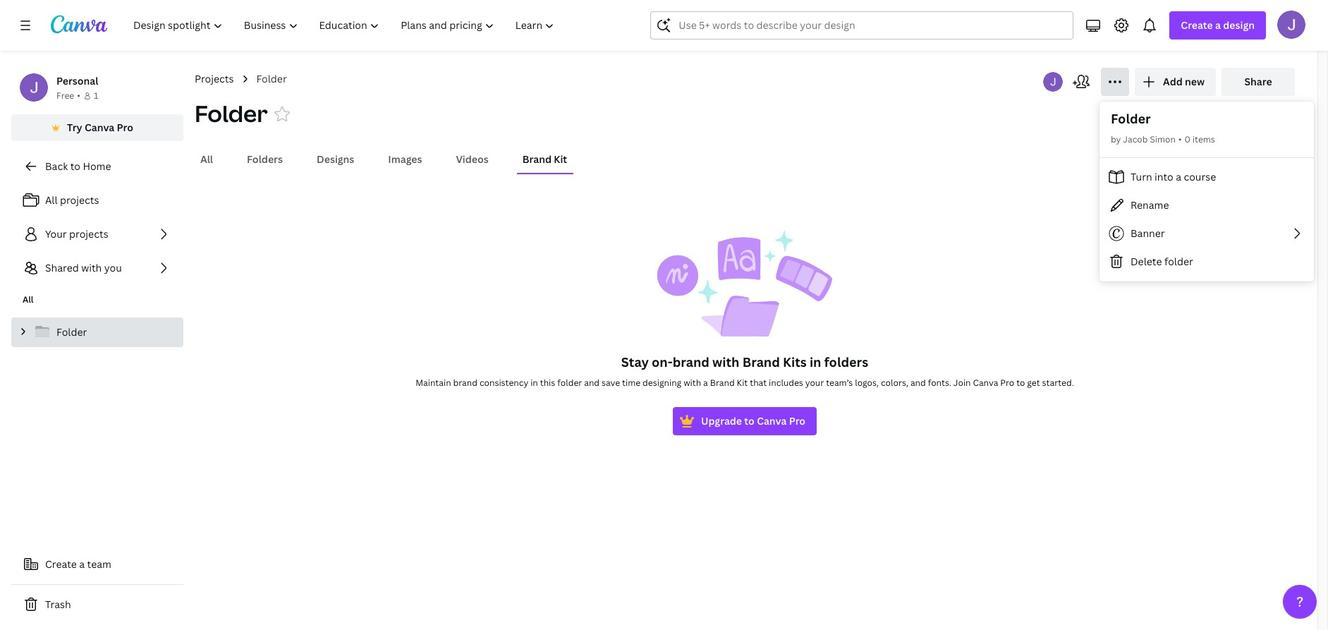 Task type: locate. For each thing, give the bounding box(es) containing it.
in right kits
[[810, 354, 822, 371]]

0 horizontal spatial canva
[[85, 121, 114, 134]]

0 horizontal spatial pro
[[117, 121, 133, 134]]

2 horizontal spatial all
[[200, 152, 213, 166]]

folder
[[257, 72, 287, 85], [195, 98, 268, 128], [1112, 110, 1152, 127], [56, 325, 87, 339]]

and left fonts.
[[911, 377, 926, 389]]

to right upgrade
[[745, 414, 755, 428]]

0 horizontal spatial and
[[585, 377, 600, 389]]

0 vertical spatial canva
[[85, 121, 114, 134]]

0 vertical spatial kit
[[554, 152, 568, 166]]

1
[[94, 90, 98, 102]]

brand inside button
[[523, 152, 552, 166]]

2 vertical spatial to
[[745, 414, 755, 428]]

projects for your projects
[[69, 227, 108, 241]]

1 vertical spatial brand
[[743, 354, 780, 371]]

to for back to home
[[70, 159, 80, 173]]

0 vertical spatial with
[[81, 261, 102, 275]]

1 horizontal spatial canva
[[757, 414, 787, 428]]

projects right your
[[69, 227, 108, 241]]

1 horizontal spatial kit
[[737, 377, 748, 389]]

delete folder
[[1131, 255, 1194, 268]]

your projects link
[[11, 220, 183, 248]]

create a team
[[45, 558, 111, 571]]

0 vertical spatial pro
[[117, 121, 133, 134]]

1 horizontal spatial all
[[45, 193, 58, 207]]

kit inside button
[[554, 152, 568, 166]]

upgrade to canva pro button
[[673, 407, 817, 435]]

a left the team
[[79, 558, 85, 571]]

rename button
[[1100, 191, 1315, 219]]

videos
[[456, 152, 489, 166]]

all inside list
[[45, 193, 58, 207]]

list containing all projects
[[11, 186, 183, 282]]

brand left the that
[[710, 377, 735, 389]]

2 horizontal spatial with
[[713, 354, 740, 371]]

1 horizontal spatial to
[[745, 414, 755, 428]]

brand right maintain
[[453, 377, 478, 389]]

projects link
[[195, 71, 234, 87]]

that
[[750, 377, 767, 389]]

to inside button
[[745, 414, 755, 428]]

folder link
[[257, 71, 287, 87], [11, 318, 183, 347]]

0 horizontal spatial kit
[[554, 152, 568, 166]]

in left this
[[531, 377, 538, 389]]

0 horizontal spatial folder link
[[11, 318, 183, 347]]

folder button
[[195, 98, 268, 129]]

0 vertical spatial all
[[200, 152, 213, 166]]

0 vertical spatial create
[[1182, 18, 1214, 32]]

folders button
[[241, 146, 289, 173]]

0 horizontal spatial with
[[81, 261, 102, 275]]

0 vertical spatial in
[[810, 354, 822, 371]]

free •
[[56, 90, 80, 102]]

delete
[[1131, 255, 1163, 268]]

course
[[1185, 170, 1217, 183]]

your
[[45, 227, 67, 241]]

2 horizontal spatial brand
[[743, 354, 780, 371]]

with left you
[[81, 261, 102, 275]]

2 horizontal spatial to
[[1017, 377, 1026, 389]]

create for create a design
[[1182, 18, 1214, 32]]

pro left get on the right bottom of page
[[1001, 377, 1015, 389]]

create left the team
[[45, 558, 77, 571]]

1 horizontal spatial create
[[1182, 18, 1214, 32]]

2 horizontal spatial canva
[[974, 377, 999, 389]]

0 vertical spatial folder
[[1165, 255, 1194, 268]]

pro inside "button"
[[117, 121, 133, 134]]

1 vertical spatial pro
[[1001, 377, 1015, 389]]

1 vertical spatial canva
[[974, 377, 999, 389]]

1 horizontal spatial brand
[[673, 354, 710, 371]]

pro down includes
[[790, 414, 806, 428]]

1 vertical spatial folder link
[[11, 318, 183, 347]]

to inside 'link'
[[70, 159, 80, 173]]

canva right join
[[974, 377, 999, 389]]

1 vertical spatial projects
[[69, 227, 108, 241]]

1 horizontal spatial folder
[[1165, 255, 1194, 268]]

2 vertical spatial brand
[[710, 377, 735, 389]]

you
[[104, 261, 122, 275]]

1 vertical spatial folder
[[558, 377, 582, 389]]

None search field
[[651, 11, 1074, 40]]

folder inside stay on-brand with brand kits in folders maintain brand consistency in this folder and save time designing with a brand kit that includes your team's logos, colors, and fonts. join canva pro to get started.
[[558, 377, 582, 389]]

folders
[[825, 354, 869, 371]]

a right into
[[1177, 170, 1182, 183]]

0 horizontal spatial folder
[[558, 377, 582, 389]]

with
[[81, 261, 102, 275], [713, 354, 740, 371], [684, 377, 702, 389]]

home
[[83, 159, 111, 173]]

logos,
[[855, 377, 879, 389]]

trash link
[[11, 591, 183, 619]]

2 vertical spatial all
[[23, 294, 34, 306]]

a inside dropdown button
[[1216, 18, 1222, 32]]

jacob
[[1124, 133, 1149, 145]]

to
[[70, 159, 80, 173], [1017, 377, 1026, 389], [745, 414, 755, 428]]

1 vertical spatial all
[[45, 193, 58, 207]]

0 horizontal spatial in
[[531, 377, 538, 389]]

jacob simon image
[[1278, 11, 1306, 39]]

folder right this
[[558, 377, 582, 389]]

1 vertical spatial to
[[1017, 377, 1026, 389]]

create
[[1182, 18, 1214, 32], [45, 558, 77, 571]]

1 horizontal spatial with
[[684, 377, 702, 389]]

with up upgrade
[[713, 354, 740, 371]]

canva inside "button"
[[85, 121, 114, 134]]

create a design
[[1182, 18, 1256, 32]]

create left design in the top right of the page
[[1182, 18, 1214, 32]]

shared
[[45, 261, 79, 275]]

0 vertical spatial projects
[[60, 193, 99, 207]]

canva right try
[[85, 121, 114, 134]]

2 vertical spatial canva
[[757, 414, 787, 428]]

all
[[200, 152, 213, 166], [45, 193, 58, 207], [23, 294, 34, 306]]

canva inside stay on-brand with brand kits in folders maintain brand consistency in this folder and save time designing with a brand kit that includes your team's logos, colors, and fonts. join canva pro to get started.
[[974, 377, 999, 389]]

1 vertical spatial create
[[45, 558, 77, 571]]

designs button
[[311, 146, 360, 173]]

brand up designing
[[673, 354, 710, 371]]

colors,
[[881, 377, 909, 389]]

stay on-brand with brand kits in folders maintain brand consistency in this folder and save time designing with a brand kit that includes your team's logos, colors, and fonts. join canva pro to get started.
[[416, 354, 1075, 389]]

projects down back to home
[[60, 193, 99, 207]]

on-
[[652, 354, 673, 371]]

turn into a course
[[1131, 170, 1217, 183]]

canva
[[85, 121, 114, 134], [974, 377, 999, 389], [757, 414, 787, 428]]

started.
[[1043, 377, 1075, 389]]

1 horizontal spatial and
[[911, 377, 926, 389]]

2 and from the left
[[911, 377, 926, 389]]

folder right delete
[[1165, 255, 1194, 268]]

1 vertical spatial brand
[[453, 377, 478, 389]]

brand up the that
[[743, 354, 780, 371]]

canva inside button
[[757, 414, 787, 428]]

with inside list
[[81, 261, 102, 275]]

upgrade to canva pro
[[701, 414, 806, 428]]

folder link down shared with you link
[[11, 318, 183, 347]]

a left design in the top right of the page
[[1216, 18, 1222, 32]]

a inside button
[[79, 558, 85, 571]]

0 vertical spatial to
[[70, 159, 80, 173]]

upgrade
[[701, 414, 742, 428]]

all button
[[195, 146, 219, 173]]

pro
[[117, 121, 133, 134], [1001, 377, 1015, 389], [790, 414, 806, 428]]

and left save at the left of the page
[[585, 377, 600, 389]]

0 horizontal spatial to
[[70, 159, 80, 173]]

pro up the back to home 'link'
[[117, 121, 133, 134]]

a up upgrade
[[704, 377, 708, 389]]

time
[[623, 377, 641, 389]]

includes
[[769, 377, 804, 389]]

all inside button
[[200, 152, 213, 166]]

1 horizontal spatial pro
[[790, 414, 806, 428]]

videos button
[[451, 146, 495, 173]]

by
[[1112, 133, 1122, 145]]

to right back
[[70, 159, 80, 173]]

1 vertical spatial kit
[[737, 377, 748, 389]]

top level navigation element
[[124, 11, 567, 40]]

brand
[[673, 354, 710, 371], [453, 377, 478, 389]]

create inside create a team button
[[45, 558, 77, 571]]

shared with you
[[45, 261, 122, 275]]

and
[[585, 377, 600, 389], [911, 377, 926, 389]]

into
[[1155, 170, 1174, 183]]

personal
[[56, 74, 98, 88]]

folder down the shared
[[56, 325, 87, 339]]

folder
[[1165, 255, 1194, 268], [558, 377, 582, 389]]

projects
[[60, 193, 99, 207], [69, 227, 108, 241]]

designing
[[643, 377, 682, 389]]

kits
[[783, 354, 807, 371]]

shared with you link
[[11, 254, 183, 282]]

0 horizontal spatial brand
[[523, 152, 552, 166]]

folder link up folder button
[[257, 71, 287, 87]]

2 vertical spatial pro
[[790, 414, 806, 428]]

stay
[[622, 354, 649, 371]]

•
[[77, 90, 80, 102]]

canva down the that
[[757, 414, 787, 428]]

create inside the create a design dropdown button
[[1182, 18, 1214, 32]]

to left get on the right bottom of page
[[1017, 377, 1026, 389]]

2 horizontal spatial pro
[[1001, 377, 1015, 389]]

add new button
[[1136, 68, 1217, 96]]

brand right videos
[[523, 152, 552, 166]]

1 vertical spatial in
[[531, 377, 538, 389]]

0 vertical spatial brand
[[523, 152, 552, 166]]

delete folder button
[[1100, 248, 1315, 276]]

brand
[[523, 152, 552, 166], [743, 354, 780, 371], [710, 377, 735, 389]]

create for create a team
[[45, 558, 77, 571]]

0 vertical spatial folder link
[[257, 71, 287, 87]]

folders
[[247, 152, 283, 166]]

list
[[11, 186, 183, 282]]

try
[[67, 121, 82, 134]]

with right designing
[[684, 377, 702, 389]]

back to home
[[45, 159, 111, 173]]

1 vertical spatial with
[[713, 354, 740, 371]]

share
[[1245, 75, 1273, 88]]

a
[[1216, 18, 1222, 32], [1177, 170, 1182, 183], [704, 377, 708, 389], [79, 558, 85, 571]]

folder up jacob
[[1112, 110, 1152, 127]]

0 horizontal spatial create
[[45, 558, 77, 571]]

banner
[[1131, 226, 1166, 240]]



Task type: describe. For each thing, give the bounding box(es) containing it.
create a team button
[[11, 550, 183, 579]]

all for all projects
[[45, 193, 58, 207]]

1 horizontal spatial folder link
[[257, 71, 287, 87]]

1 horizontal spatial brand
[[710, 377, 735, 389]]

get
[[1028, 377, 1041, 389]]

share button
[[1222, 68, 1296, 96]]

1 and from the left
[[585, 377, 600, 389]]

consistency
[[480, 377, 529, 389]]

back to home link
[[11, 152, 183, 181]]

a inside stay on-brand with brand kits in folders maintain brand consistency in this folder and save time designing with a brand kit that includes your team's logos, colors, and fonts. join canva pro to get started.
[[704, 377, 708, 389]]

all projects
[[45, 193, 99, 207]]

2 vertical spatial with
[[684, 377, 702, 389]]

brand kit
[[523, 152, 568, 166]]

1 horizontal spatial in
[[810, 354, 822, 371]]

try canva pro button
[[11, 114, 183, 141]]

add
[[1164, 75, 1183, 88]]

items
[[1193, 133, 1216, 145]]

a inside button
[[1177, 170, 1182, 183]]

banner button
[[1100, 219, 1315, 248]]

0
[[1185, 133, 1191, 145]]

brand kit button
[[517, 146, 573, 173]]

simon
[[1151, 133, 1176, 145]]

new
[[1186, 75, 1205, 88]]

turn into a course button
[[1100, 163, 1315, 191]]

0 horizontal spatial all
[[23, 294, 34, 306]]

folder inside "button"
[[1165, 255, 1194, 268]]

this
[[540, 377, 556, 389]]

projects for all projects
[[60, 193, 99, 207]]

rename
[[1131, 198, 1170, 212]]

turn
[[1131, 170, 1153, 183]]

folder up folder button
[[257, 72, 287, 85]]

kit inside stay on-brand with brand kits in folders maintain brand consistency in this folder and save time designing with a brand kit that includes your team's logos, colors, and fonts. join canva pro to get started.
[[737, 377, 748, 389]]

Search search field
[[679, 12, 1046, 39]]

team
[[87, 558, 111, 571]]

0 items
[[1185, 133, 1216, 145]]

all projects link
[[11, 186, 183, 215]]

by jacob simon
[[1112, 133, 1176, 145]]

your projects
[[45, 227, 108, 241]]

to inside stay on-brand with brand kits in folders maintain brand consistency in this folder and save time designing with a brand kit that includes your team's logos, colors, and fonts. join canva pro to get started.
[[1017, 377, 1026, 389]]

pro inside stay on-brand with brand kits in folders maintain brand consistency in this folder and save time designing with a brand kit that includes your team's logos, colors, and fonts. join canva pro to get started.
[[1001, 377, 1015, 389]]

create a design button
[[1170, 11, 1267, 40]]

images
[[388, 152, 422, 166]]

projects
[[195, 72, 234, 85]]

folder down the projects link
[[195, 98, 268, 128]]

back
[[45, 159, 68, 173]]

0 vertical spatial brand
[[673, 354, 710, 371]]

designs
[[317, 152, 355, 166]]

trash
[[45, 598, 71, 611]]

save
[[602, 377, 620, 389]]

add new
[[1164, 75, 1205, 88]]

maintain
[[416, 377, 451, 389]]

team's
[[827, 377, 853, 389]]

fonts.
[[929, 377, 952, 389]]

0 horizontal spatial brand
[[453, 377, 478, 389]]

to for upgrade to canva pro
[[745, 414, 755, 428]]

your
[[806, 377, 824, 389]]

images button
[[383, 146, 428, 173]]

join
[[954, 377, 972, 389]]

pro inside button
[[790, 414, 806, 428]]

all for all button on the left of the page
[[200, 152, 213, 166]]

design
[[1224, 18, 1256, 32]]

try canva pro
[[67, 121, 133, 134]]

free
[[56, 90, 74, 102]]



Task type: vqa. For each thing, say whether or not it's contained in the screenshot.
Rename Button
yes



